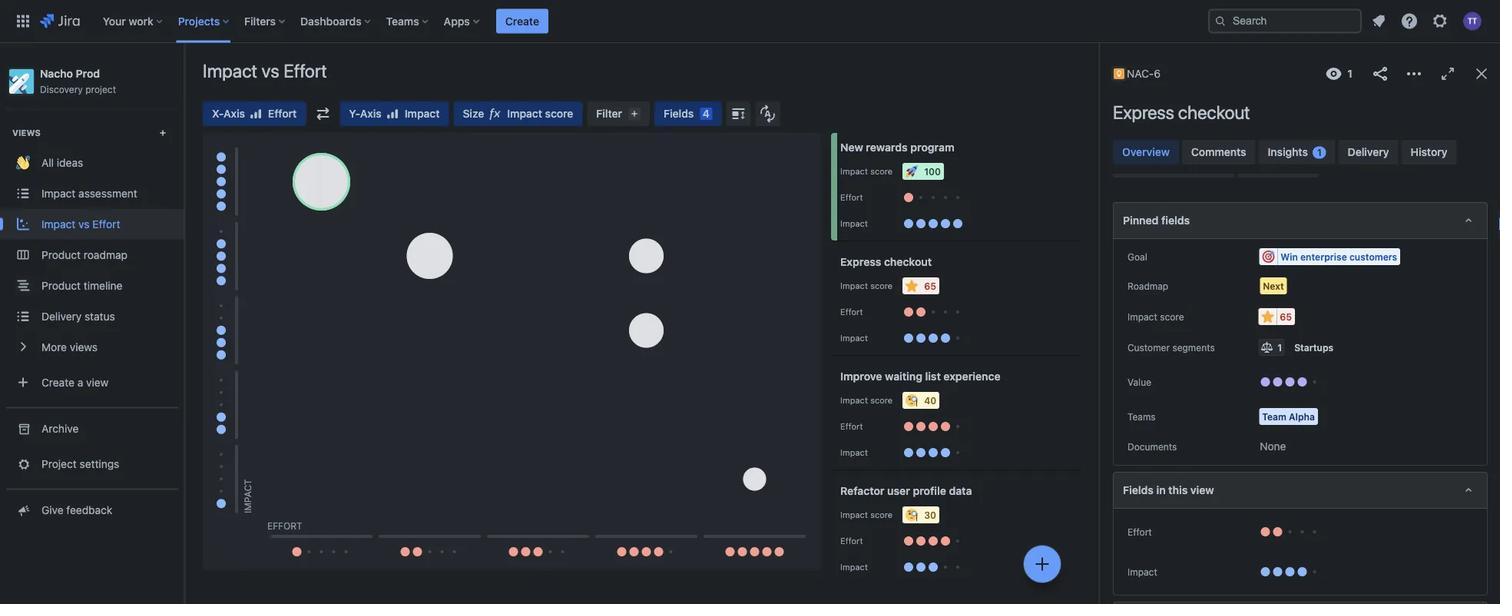 Task type: locate. For each thing, give the bounding box(es) containing it.
delivery status link
[[0, 301, 184, 332]]

1 horizontal spatial :yellow_star: image
[[1262, 310, 1274, 323]]

delivery for delivery status
[[42, 310, 82, 322]]

projects button
[[173, 9, 235, 33]]

impact assessment
[[42, 187, 137, 199]]

impact inside popup button
[[1128, 566, 1158, 577]]

product timeline
[[42, 279, 123, 292]]

1 horizontal spatial 65
[[1281, 311, 1293, 322]]

link
[[1264, 159, 1285, 171]]

history button
[[1402, 140, 1458, 164]]

0 horizontal spatial delivery
[[42, 310, 82, 322]]

autosave is enabled image
[[760, 105, 776, 123]]

0 vertical spatial product
[[42, 248, 81, 261]]

vs up the 'product roadmap'
[[78, 217, 90, 230]]

0 horizontal spatial fields
[[664, 107, 694, 120]]

filter button
[[587, 101, 650, 126]]

0 horizontal spatial vs
[[78, 217, 90, 230]]

product for product timeline
[[42, 279, 81, 292]]

roadmap
[[1128, 280, 1169, 291]]

0 vertical spatial create
[[506, 15, 539, 27]]

impact vs effort up the 'product roadmap'
[[42, 217, 120, 230]]

data
[[950, 485, 973, 497]]

axis for x-
[[224, 107, 245, 120]]

0 horizontal spatial impact vs effort
[[42, 217, 120, 230]]

create for create a view
[[42, 376, 75, 388]]

impact
[[203, 60, 258, 81], [405, 107, 440, 120], [507, 107, 543, 120], [841, 166, 868, 176], [42, 187, 76, 199], [42, 217, 76, 230], [841, 219, 868, 229], [841, 281, 868, 291], [1128, 311, 1158, 322], [841, 333, 868, 343], [841, 395, 868, 405], [841, 448, 868, 458], [242, 479, 253, 513], [841, 510, 868, 520], [841, 562, 868, 572], [1128, 566, 1158, 577]]

1 vertical spatial product
[[42, 279, 81, 292]]

1 right weighting value image
[[1278, 342, 1283, 353]]

1 horizontal spatial checkout
[[1179, 101, 1251, 123]]

jira image
[[40, 12, 80, 30], [40, 12, 80, 30]]

project settings button
[[0, 448, 184, 479]]

0 vertical spatial 1
[[1348, 67, 1353, 80]]

1 horizontal spatial vs
[[262, 60, 280, 81]]

express
[[1114, 101, 1175, 123], [841, 256, 882, 268]]

nac-6 link
[[1112, 65, 1172, 83]]

2 horizontal spatial 1
[[1348, 67, 1353, 80]]

score
[[545, 107, 574, 120], [871, 166, 893, 176], [871, 281, 893, 291], [1161, 311, 1185, 322], [871, 395, 893, 405], [871, 510, 893, 520]]

0 vertical spatial express
[[1114, 101, 1175, 123]]

alpha
[[1290, 411, 1316, 422]]

your work
[[103, 15, 154, 27]]

rewards
[[866, 141, 908, 154]]

appswitcher icon image
[[14, 12, 32, 30]]

current project sidebar image
[[168, 61, 201, 92]]

:yellow_star: image for rightmost :yellow_star: image
[[1262, 310, 1274, 323]]

1 horizontal spatial fields
[[1124, 484, 1154, 496]]

2 axis from the left
[[360, 107, 382, 120]]

0 vertical spatial express checkout
[[1114, 101, 1251, 123]]

0 vertical spatial :yellow_star: image
[[906, 280, 919, 292]]

experience
[[944, 370, 1001, 383]]

:face_with_monocle: image
[[906, 394, 919, 407], [906, 509, 919, 521]]

view right 'a'
[[86, 376, 109, 388]]

nacho prod discovery project
[[40, 67, 116, 95]]

:face_with_monocle: image for 40
[[906, 394, 919, 407]]

0 horizontal spatial view
[[86, 376, 109, 388]]

65 for leftmost :yellow_star: image
[[925, 281, 937, 291]]

project settings image
[[15, 456, 31, 471]]

:yellow_star: image
[[906, 280, 919, 292], [1262, 310, 1274, 323]]

1 horizontal spatial express
[[1114, 101, 1175, 123]]

0 vertical spatial :face_with_monocle: image
[[906, 394, 919, 407]]

1 inside 'dropdown button'
[[1348, 67, 1353, 80]]

comments
[[1192, 146, 1247, 158]]

jira product discovery navigation element
[[0, 43, 184, 604]]

assessment
[[78, 187, 137, 199]]

ideas
[[57, 156, 83, 169]]

delivery
[[1349, 146, 1390, 158], [42, 310, 82, 322]]

fields left 4
[[664, 107, 694, 120]]

1 vertical spatial vs
[[78, 217, 90, 230]]

work
[[129, 15, 154, 27]]

:dart: image
[[1263, 250, 1275, 263]]

1 left share image
[[1348, 67, 1353, 80]]

filters button
[[240, 9, 291, 33]]

0 horizontal spatial create
[[42, 376, 75, 388]]

0 vertical spatial view
[[86, 376, 109, 388]]

1 horizontal spatial axis
[[360, 107, 382, 120]]

more views
[[42, 340, 98, 353]]

impact vs effort up rating icon
[[203, 60, 327, 81]]

impact score inside dropdown button
[[1128, 311, 1185, 322]]

settings image
[[1432, 12, 1450, 30]]

impact score for 65
[[841, 281, 893, 291]]

1 vertical spatial impact vs effort
[[42, 217, 120, 230]]

product up delivery status
[[42, 279, 81, 292]]

nac-
[[1127, 67, 1155, 80]]

product up product timeline
[[42, 248, 81, 261]]

create a view
[[42, 376, 109, 388]]

1 vertical spatial teams
[[1128, 411, 1156, 422]]

effort button
[[1124, 523, 1157, 541]]

1 vertical spatial :yellow_star: image
[[1262, 310, 1274, 323]]

4
[[703, 107, 710, 120]]

link issue image
[[1243, 156, 1261, 174]]

projects
[[178, 15, 220, 27]]

1 vertical spatial express checkout
[[841, 256, 932, 268]]

card layout: detailed image
[[730, 105, 748, 123]]

delivery inside button
[[1349, 146, 1390, 158]]

1 vertical spatial :yellow_star: image
[[1262, 310, 1274, 323]]

win
[[1281, 251, 1299, 262]]

0 horizontal spatial checkout
[[885, 256, 932, 268]]

score inside dropdown button
[[1161, 311, 1185, 322]]

create
[[506, 15, 539, 27], [42, 376, 75, 388]]

views
[[70, 340, 98, 353]]

vs inside jira product discovery navigation element
[[78, 217, 90, 230]]

:face_with_monocle: image left 30
[[906, 509, 919, 521]]

impact score for 40
[[841, 395, 893, 405]]

:wave: image
[[16, 156, 30, 169], [16, 156, 30, 169]]

view
[[86, 376, 109, 388], [1191, 484, 1215, 496]]

2 product from the top
[[42, 279, 81, 292]]

refactor
[[841, 485, 885, 497]]

fields left in
[[1124, 484, 1154, 496]]

teams left 'apps'
[[386, 15, 419, 27]]

1 vertical spatial :face_with_monocle: image
[[906, 509, 919, 521]]

1 horizontal spatial view
[[1191, 484, 1215, 496]]

1 horizontal spatial teams
[[1128, 411, 1156, 422]]

fields
[[664, 107, 694, 120], [1124, 484, 1154, 496]]

fields for fields
[[664, 107, 694, 120]]

documents button
[[1124, 437, 1182, 456]]

more views link
[[0, 332, 184, 362]]

product inside "link"
[[42, 279, 81, 292]]

1 horizontal spatial delivery
[[1349, 146, 1390, 158]]

y-
[[349, 107, 360, 120]]

all ideas
[[42, 156, 83, 169]]

teams
[[386, 15, 419, 27], [1128, 411, 1156, 422]]

0 horizontal spatial 1
[[1278, 342, 1283, 353]]

1 axis from the left
[[224, 107, 245, 120]]

1 horizontal spatial 1
[[1318, 147, 1322, 158]]

1 vertical spatial fields
[[1124, 484, 1154, 496]]

delivery left history
[[1349, 146, 1390, 158]]

0 vertical spatial teams
[[386, 15, 419, 27]]

fields in this view
[[1124, 484, 1215, 496]]

delivery inside group
[[42, 310, 82, 322]]

1 vertical spatial checkout
[[885, 256, 932, 268]]

0 vertical spatial delivery
[[1349, 146, 1390, 158]]

customer
[[1128, 342, 1171, 353]]

2 vertical spatial 1
[[1278, 342, 1283, 353]]

create right apps "dropdown button"
[[506, 15, 539, 27]]

0 horizontal spatial :yellow_star: image
[[906, 280, 919, 292]]

a
[[77, 376, 83, 388]]

0 vertical spatial 65
[[925, 281, 937, 291]]

improve waiting list experience
[[841, 370, 1001, 383]]

axis left rating icon
[[224, 107, 245, 120]]

insights
[[1268, 146, 1309, 158]]

1 horizontal spatial :yellow_star: image
[[1262, 310, 1274, 323]]

roadmap button
[[1124, 277, 1174, 295]]

vs up rating icon
[[262, 60, 280, 81]]

1 vertical spatial delivery
[[42, 310, 82, 322]]

filters
[[245, 15, 276, 27]]

2 :face_with_monocle: image from the top
[[906, 509, 919, 521]]

apps
[[444, 15, 470, 27]]

create button
[[496, 9, 549, 33]]

1 vertical spatial create
[[42, 376, 75, 388]]

delivery up more
[[42, 310, 82, 322]]

fields inside fields in this view element
[[1124, 484, 1154, 496]]

axis
[[224, 107, 245, 120], [360, 107, 382, 120]]

:face_with_monocle: image left 40 at the bottom of page
[[906, 394, 919, 407]]

impact score
[[507, 107, 574, 120], [841, 166, 893, 176], [841, 281, 893, 291], [1128, 311, 1185, 322], [841, 395, 893, 405], [841, 510, 893, 520]]

0 horizontal spatial express
[[841, 256, 882, 268]]

view right this
[[1191, 484, 1215, 496]]

axis left rating image
[[360, 107, 382, 120]]

prod
[[76, 67, 100, 80]]

0 vertical spatial :face_with_monocle: image
[[906, 394, 919, 407]]

1 product from the top
[[42, 248, 81, 261]]

rating image
[[386, 108, 399, 120]]

2 :face_with_monocle: image from the top
[[906, 509, 919, 521]]

0 vertical spatial :yellow_star: image
[[906, 280, 919, 292]]

add ideas image
[[1034, 555, 1052, 573]]

effort inside impact vs effort link
[[92, 217, 120, 230]]

:yellow_star: image
[[906, 280, 919, 292], [1262, 310, 1274, 323]]

0 horizontal spatial axis
[[224, 107, 245, 120]]

:face_with_monocle: image left 30
[[906, 509, 919, 521]]

:face_with_monocle: image
[[906, 394, 919, 407], [906, 509, 919, 521]]

1 vertical spatial 65
[[1281, 311, 1293, 322]]

1 vertical spatial :face_with_monocle: image
[[906, 509, 919, 521]]

0 vertical spatial fields
[[664, 107, 694, 120]]

:rocket: image
[[906, 165, 919, 178], [906, 165, 919, 178]]

create left 'a'
[[42, 376, 75, 388]]

goal button
[[1124, 247, 1153, 266]]

0 vertical spatial impact vs effort
[[203, 60, 327, 81]]

history
[[1411, 146, 1448, 158]]

group
[[0, 108, 184, 407]]

0 horizontal spatial teams
[[386, 15, 419, 27]]

notifications image
[[1370, 12, 1389, 30]]

switchaxes image
[[317, 108, 329, 120]]

fields
[[1162, 214, 1191, 227]]

delivery for delivery
[[1349, 146, 1390, 158]]

tab list
[[1112, 138, 1490, 166]]

:face_with_monocle: image left 40 at the bottom of page
[[906, 394, 919, 407]]

more image
[[1406, 65, 1424, 83]]

dashboards
[[301, 15, 362, 27]]

create inside button
[[506, 15, 539, 27]]

1 right insights
[[1318, 147, 1322, 158]]

create inside dropdown button
[[42, 376, 75, 388]]

score for 100
[[871, 166, 893, 176]]

teams up documents dropdown button
[[1128, 411, 1156, 422]]

0 horizontal spatial 65
[[925, 281, 937, 291]]

list
[[926, 370, 941, 383]]

banner
[[0, 0, 1501, 43]]

delivery status
[[42, 310, 115, 322]]

1 vertical spatial view
[[1191, 484, 1215, 496]]

:face_with_monocle: image for 40
[[906, 394, 919, 407]]

1 :face_with_monocle: image from the top
[[906, 394, 919, 407]]

teams inside popup button
[[1128, 411, 1156, 422]]

formula image
[[489, 108, 501, 120]]

pinned fields
[[1124, 214, 1191, 227]]

1 horizontal spatial create
[[506, 15, 539, 27]]

1 :face_with_monocle: image from the top
[[906, 394, 919, 407]]

in
[[1157, 484, 1166, 496]]

rating image
[[250, 108, 262, 120]]

improve
[[841, 370, 883, 383]]



Task type: vqa. For each thing, say whether or not it's contained in the screenshot.
Goal on the right of the page
yes



Task type: describe. For each thing, give the bounding box(es) containing it.
impact button
[[1124, 562, 1163, 581]]

x-
[[212, 107, 224, 120]]

create a view button
[[0, 367, 184, 398]]

customer segments button
[[1124, 338, 1220, 357]]

enterprise
[[1301, 251, 1348, 262]]

effort inside effort dropdown button
[[1128, 526, 1153, 537]]

0 horizontal spatial :yellow_star: image
[[906, 280, 919, 292]]

size
[[463, 107, 484, 120]]

team alpha
[[1263, 411, 1316, 422]]

goal
[[1128, 251, 1148, 262]]

comments button
[[1183, 140, 1256, 164]]

1 horizontal spatial express checkout
[[1114, 101, 1251, 123]]

fields for fields in this view
[[1124, 484, 1154, 496]]

impact score for 100
[[841, 166, 893, 176]]

your
[[103, 15, 126, 27]]

views
[[12, 128, 41, 138]]

:dart: image
[[1263, 250, 1275, 263]]

refactor user profile data
[[841, 485, 973, 497]]

give feedback button
[[0, 495, 184, 525]]

teams button
[[382, 9, 435, 33]]

fields in this view element
[[1114, 472, 1489, 509]]

pinned
[[1124, 214, 1159, 227]]

link issue
[[1264, 159, 1315, 171]]

archive button
[[0, 413, 184, 444]]

1 vertical spatial express
[[841, 256, 882, 268]]

delivery button
[[1339, 140, 1399, 164]]

documents
[[1128, 441, 1178, 452]]

feedback image
[[15, 502, 31, 518]]

0 vertical spatial checkout
[[1179, 101, 1251, 123]]

project settings
[[42, 457, 119, 470]]

all
[[42, 156, 54, 169]]

search image
[[1215, 15, 1227, 27]]

product for product roadmap
[[42, 248, 81, 261]]

give
[[42, 503, 63, 516]]

startups
[[1295, 342, 1334, 353]]

score for 40
[[871, 395, 893, 405]]

give feedback
[[42, 503, 112, 516]]

Search field
[[1209, 9, 1363, 33]]

product roadmap
[[42, 248, 128, 261]]

overview button
[[1114, 140, 1180, 164]]

100
[[925, 166, 941, 177]]

group containing all ideas
[[0, 108, 184, 407]]

impact assessment link
[[0, 178, 184, 209]]

1 horizontal spatial impact vs effort
[[203, 60, 327, 81]]

30
[[925, 510, 937, 520]]

:yellow_star: image for leftmost :yellow_star: image
[[906, 280, 919, 292]]

tab list containing overview
[[1112, 138, 1490, 166]]

add attachment button
[[1114, 153, 1235, 177]]

customer segments
[[1128, 342, 1216, 353]]

none
[[1261, 440, 1287, 453]]

65 for rightmost :yellow_star: image
[[1281, 311, 1293, 322]]

nac-6
[[1127, 67, 1161, 80]]

1 button
[[1321, 61, 1360, 86]]

open idea image
[[1064, 476, 1082, 495]]

value
[[1128, 377, 1152, 387]]

product roadmap link
[[0, 239, 184, 270]]

impact inside dropdown button
[[1128, 311, 1158, 322]]

new rewards program
[[841, 141, 955, 154]]

feedback
[[66, 503, 112, 516]]

project
[[85, 84, 116, 95]]

new
[[841, 141, 864, 154]]

banner containing your work
[[0, 0, 1501, 43]]

close image
[[1473, 65, 1492, 83]]

your work button
[[98, 9, 169, 33]]

nacho
[[40, 67, 73, 80]]

1 vertical spatial 1
[[1318, 147, 1322, 158]]

more
[[42, 340, 67, 353]]

timeline
[[84, 279, 123, 292]]

add
[[1144, 159, 1165, 171]]

win enterprise customers
[[1281, 251, 1398, 262]]

pinned fields element
[[1114, 202, 1489, 239]]

customers
[[1350, 251, 1398, 262]]

link issue button
[[1238, 153, 1319, 177]]

profile
[[913, 485, 947, 497]]

help image
[[1401, 12, 1419, 30]]

status
[[85, 310, 115, 322]]

dashboards button
[[296, 9, 377, 33]]

view inside dropdown button
[[86, 376, 109, 388]]

teams button
[[1124, 407, 1161, 426]]

axis for y-
[[360, 107, 382, 120]]

teams inside dropdown button
[[386, 15, 419, 27]]

product timeline link
[[0, 270, 184, 301]]

waiting
[[885, 370, 923, 383]]

impact vs effort inside group
[[42, 217, 120, 230]]

value button
[[1124, 373, 1157, 391]]

weighting value image
[[1261, 341, 1274, 353]]

0 horizontal spatial express checkout
[[841, 256, 932, 268]]

share image
[[1372, 65, 1390, 83]]

y-axis
[[349, 107, 382, 120]]

primary element
[[9, 0, 1209, 43]]

score for 65
[[871, 281, 893, 291]]

score for 30
[[871, 510, 893, 520]]

overview
[[1123, 146, 1170, 158]]

next
[[1264, 280, 1285, 291]]

6
[[1155, 67, 1161, 80]]

x-axis
[[212, 107, 245, 120]]

project
[[42, 457, 77, 470]]

discovery
[[40, 84, 83, 95]]

create for create
[[506, 15, 539, 27]]

:face_with_monocle: image for 30
[[906, 509, 919, 521]]

0 vertical spatial vs
[[262, 60, 280, 81]]

settings
[[80, 457, 119, 470]]

attachment
[[1167, 159, 1226, 171]]

impact score button
[[1124, 307, 1189, 326]]

roadmap
[[84, 248, 128, 261]]

issue
[[1288, 159, 1315, 171]]

expand image
[[1439, 65, 1458, 83]]

apps button
[[439, 9, 486, 33]]

impact score for 30
[[841, 510, 893, 520]]

segments
[[1173, 342, 1216, 353]]

team
[[1263, 411, 1287, 422]]

archive
[[42, 422, 79, 435]]

:face_with_monocle: image for 30
[[906, 509, 919, 521]]

this
[[1169, 484, 1188, 496]]

your profile and settings image
[[1464, 12, 1482, 30]]

add attachment image
[[1123, 156, 1141, 174]]



